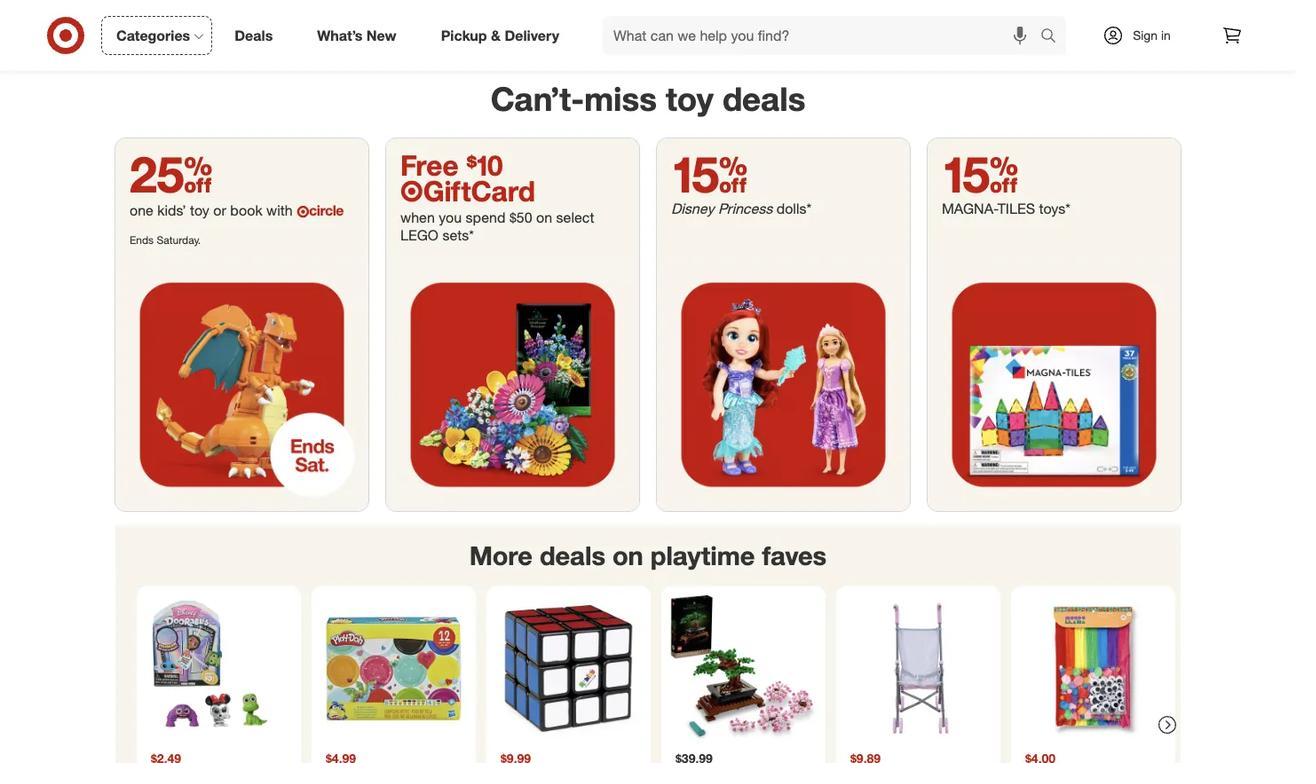 Task type: vqa. For each thing, say whether or not it's contained in the screenshot.
Qty 1 in the right top of the page
no



Task type: describe. For each thing, give the bounding box(es) containing it.
magna-
[[942, 200, 998, 217]]

lego icons bonsai tree home décor set 10281 image
[[669, 594, 819, 744]]

search button
[[1033, 16, 1075, 59]]

disney
[[671, 200, 714, 217]]

&
[[491, 27, 501, 44]]

one
[[130, 202, 154, 219]]

deals link
[[220, 16, 295, 55]]

rubik's cube image
[[494, 594, 644, 744]]

miss
[[584, 79, 657, 119]]

dolls*
[[777, 200, 812, 217]]

book
[[230, 202, 263, 219]]

pickup & delivery
[[441, 27, 559, 44]]

sets*
[[443, 227, 474, 244]]

search
[[1033, 28, 1075, 46]]

pickup
[[441, 27, 487, 44]]

ends saturday image
[[115, 259, 369, 512]]

ends saturday.
[[130, 234, 201, 247]]

$10
[[466, 148, 503, 182]]

free
[[400, 148, 459, 182]]

categories
[[116, 27, 190, 44]]

or
[[213, 202, 226, 219]]

carousel region
[[115, 526, 1181, 764]]

15 for 15 magna-tiles toys*
[[942, 144, 1019, 205]]

select
[[556, 209, 594, 227]]

0 vertical spatial deals
[[723, 79, 806, 119]]

one kids' toy or book with
[[130, 202, 297, 219]]

kids'
[[157, 202, 186, 219]]

25
[[130, 144, 213, 205]]

deals inside carousel "region"
[[540, 540, 606, 572]]

when
[[400, 209, 435, 227]]

princess dolls*
[[718, 200, 812, 217]]

$50
[[510, 209, 532, 227]]

sign
[[1133, 28, 1158, 43]]

princess
[[718, 200, 773, 217]]



Task type: locate. For each thing, give the bounding box(es) containing it.
on left "playtime" at the right of page
[[613, 540, 643, 572]]

deals
[[235, 27, 273, 44]]

15 magna-tiles toys*
[[942, 144, 1071, 217]]

what's new
[[317, 27, 397, 44]]

disney doorables mini peek series 10 image
[[144, 594, 294, 744]]

on right $50 at top left
[[536, 209, 552, 227]]

you
[[439, 209, 462, 227]]

15
[[671, 144, 748, 205], [942, 144, 1019, 205]]

1 horizontal spatial on
[[613, 540, 643, 572]]

2 15 from the left
[[942, 144, 1019, 205]]

toys*
[[1039, 200, 1071, 217]]

spend
[[466, 209, 506, 227]]

0 horizontal spatial 15
[[671, 144, 748, 205]]

1 vertical spatial on
[[613, 540, 643, 572]]

What can we help you find? suggestions appear below search field
[[603, 16, 1045, 55]]

categories link
[[101, 16, 212, 55]]

lego
[[400, 227, 439, 244]]

0 horizontal spatial toy
[[190, 202, 209, 219]]

faves
[[762, 540, 827, 572]]

delivery
[[505, 27, 559, 44]]

¬giftcard
[[400, 175, 536, 209]]

playtime
[[651, 540, 755, 572]]

sign in link
[[1088, 16, 1199, 55]]

what's
[[317, 27, 363, 44]]

toy left the or
[[190, 202, 209, 219]]

toy
[[666, 79, 714, 119], [190, 202, 209, 219]]

1 vertical spatial toy
[[190, 202, 209, 219]]

0 vertical spatial toy
[[666, 79, 714, 119]]

can't-
[[491, 79, 584, 119]]

0 horizontal spatial deals
[[540, 540, 606, 572]]

ends
[[130, 234, 154, 247]]

free $10 ¬giftcard when you spend $50 on select lego sets*
[[400, 148, 594, 244]]

circle
[[309, 202, 344, 219]]

with
[[266, 202, 293, 219]]

toy right miss
[[666, 79, 714, 119]]

on
[[536, 209, 552, 227], [613, 540, 643, 572]]

deals
[[723, 79, 806, 119], [540, 540, 606, 572]]

pickup & delivery link
[[426, 16, 582, 55]]

on inside the free $10 ¬giftcard when you spend $50 on select lego sets*
[[536, 209, 552, 227]]

300pc craft combo value pack - mondo llama™ image
[[1019, 594, 1169, 744]]

what's new link
[[302, 16, 419, 55]]

15 inside 15 magna-tiles toys*
[[942, 144, 1019, 205]]

15 for 15
[[671, 144, 748, 205]]

tiles
[[998, 200, 1035, 217]]

toy for deals
[[666, 79, 714, 119]]

0 vertical spatial on
[[536, 209, 552, 227]]

1 horizontal spatial deals
[[723, 79, 806, 119]]

1 vertical spatial deals
[[540, 540, 606, 572]]

in
[[1161, 28, 1171, 43]]

new
[[367, 27, 397, 44]]

toy for or
[[190, 202, 209, 219]]

sign in
[[1133, 28, 1171, 43]]

1 15 from the left
[[671, 144, 748, 205]]

more deals on playtime faves
[[470, 540, 827, 572]]

play-doh bright delights 12-pack image
[[319, 594, 469, 744]]

more
[[470, 540, 533, 572]]

saturday.
[[157, 234, 201, 247]]

perfectly cute star print fold up stroller for baby doll image
[[844, 594, 994, 744]]

deals right "more"
[[540, 540, 606, 572]]

can't-miss toy deals
[[491, 79, 806, 119]]

deals down what can we help you find? suggestions appear below search field in the top of the page
[[723, 79, 806, 119]]

1 horizontal spatial 15
[[942, 144, 1019, 205]]

0 horizontal spatial on
[[536, 209, 552, 227]]

on inside carousel "region"
[[613, 540, 643, 572]]

1 horizontal spatial toy
[[666, 79, 714, 119]]



